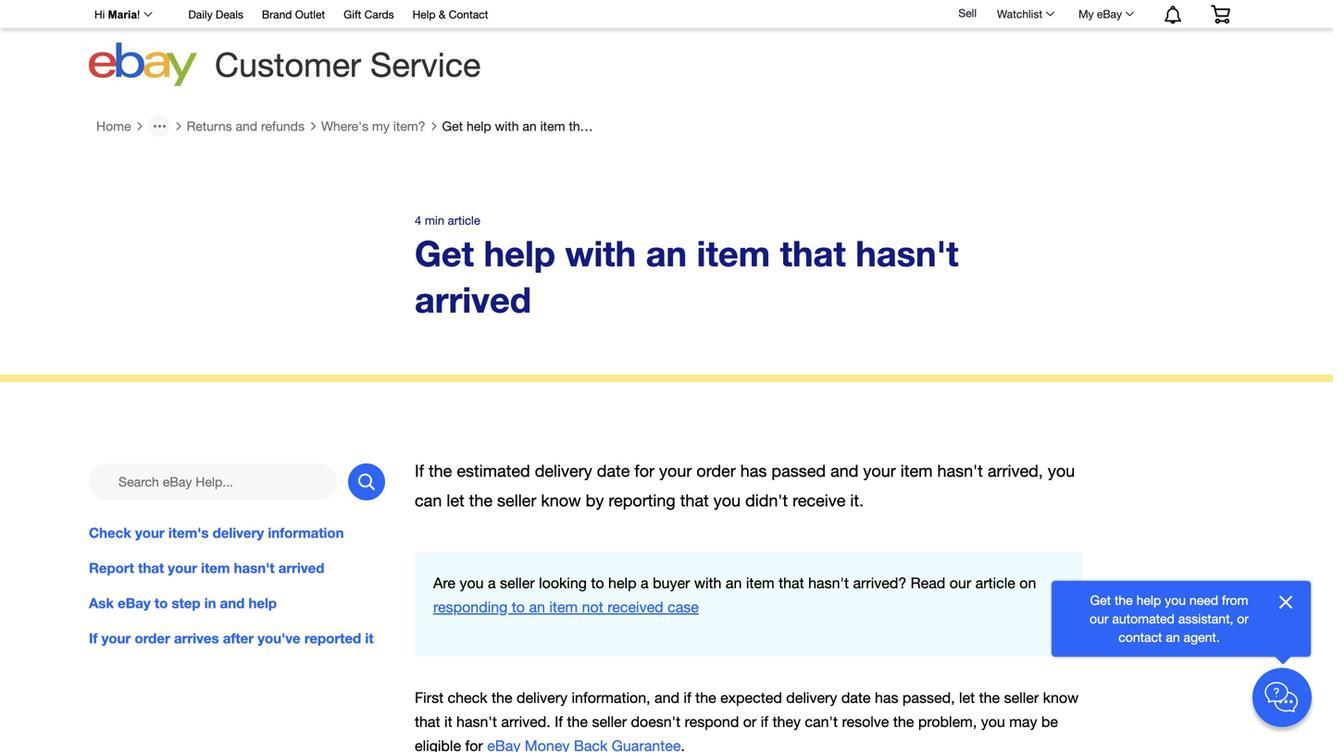 Task type: describe. For each thing, give the bounding box(es) containing it.
reported
[[304, 631, 361, 647]]

arrives
[[174, 631, 219, 647]]

delivery for the
[[517, 690, 568, 707]]

get inside 4 min article get help with an item that hasn't arrived
[[415, 232, 474, 274]]

contact
[[449, 8, 488, 21]]

&
[[439, 8, 446, 21]]

let inside first check the delivery information, and if the expected delivery date has passed, let the seller know that it hasn't arrived. if the seller doesn't respond or if they can't resolve the problem, you may be eligible for
[[959, 690, 975, 707]]

are
[[433, 575, 456, 592]]

ask ebay to step in and help
[[89, 595, 277, 612]]

for inside "if the estimated delivery date for your order has passed and your item hasn't arrived, you can let the seller know by reporting that you didn't receive it."
[[635, 461, 655, 481]]

your up 'reporting'
[[659, 461, 692, 481]]

1 horizontal spatial to
[[512, 599, 525, 616]]

ask
[[89, 595, 114, 612]]

hi maria !
[[94, 8, 140, 21]]

help & contact link
[[413, 5, 488, 25]]

hi
[[94, 8, 105, 21]]

contact
[[1119, 630, 1163, 645]]

assistant,
[[1179, 612, 1234, 627]]

Search eBay Help... text field
[[89, 464, 337, 501]]

get help with an item that hasn't arrived
[[442, 118, 674, 134]]

gift cards
[[344, 8, 394, 21]]

check
[[89, 525, 131, 542]]

item inside 4 min article get help with an item that hasn't arrived
[[697, 232, 770, 274]]

0 horizontal spatial arrived
[[278, 560, 325, 577]]

sell link
[[950, 7, 985, 20]]

it inside first check the delivery information, and if the expected delivery date has passed, let the seller know that it hasn't arrived. if the seller doesn't respond or if they can't resolve the problem, you may be eligible for
[[444, 714, 452, 731]]

you right arrived,
[[1048, 461, 1075, 481]]

can't
[[805, 714, 838, 731]]

customer
[[215, 45, 361, 84]]

it.
[[850, 491, 864, 511]]

estimated
[[457, 461, 530, 481]]

may
[[1010, 714, 1038, 731]]

you've
[[258, 631, 301, 647]]

sell
[[959, 7, 977, 20]]

if the estimated delivery date for your order has passed and your item hasn't arrived, you can let the seller know by reporting that you didn't receive it.
[[415, 461, 1075, 511]]

eligible
[[415, 738, 461, 753]]

our inside get the help you need from our automated assistant, or contact an agent.
[[1090, 612, 1109, 627]]

customer service banner
[[84, 0, 1245, 93]]

that inside are you a seller looking to help a buyer with an item that hasn't arrived? read our article on responding to an item not received case
[[779, 575, 804, 592]]

to inside ask ebay to step in and help link
[[154, 595, 168, 612]]

first
[[415, 690, 444, 707]]

check your item's delivery information
[[89, 525, 344, 542]]

customer service
[[215, 45, 481, 84]]

they
[[773, 714, 801, 731]]

receive
[[793, 491, 846, 511]]

the down passed,
[[893, 714, 914, 731]]

information
[[268, 525, 344, 542]]

4
[[415, 213, 422, 228]]

help & contact
[[413, 8, 488, 21]]

article inside 4 min article get help with an item that hasn't arrived
[[448, 213, 480, 228]]

my ebay link
[[1069, 3, 1143, 25]]

where's my item? link
[[321, 118, 426, 134]]

are you a seller looking to help a buyer with an item that hasn't arrived? read our article on responding to an item not received case
[[433, 575, 1037, 616]]

and right in
[[220, 595, 245, 612]]

seller down the information,
[[592, 714, 627, 731]]

hasn't inside are you a seller looking to help a buyer with an item that hasn't arrived? read our article on responding to an item not received case
[[808, 575, 849, 592]]

automated
[[1112, 612, 1175, 627]]

0 horizontal spatial with
[[495, 118, 519, 134]]

arrived,
[[988, 461, 1043, 481]]

read
[[911, 575, 946, 592]]

the down the estimated
[[469, 491, 493, 511]]

passed
[[772, 461, 826, 481]]

item's
[[168, 525, 209, 542]]

the up arrived.
[[492, 690, 513, 707]]

returns and refunds
[[187, 118, 305, 134]]

information,
[[572, 690, 651, 707]]

didn't
[[745, 491, 788, 511]]

my
[[372, 118, 390, 134]]

if for if the estimated delivery date for your order has passed and your item hasn't arrived, you can let the seller know by reporting that you didn't receive it.
[[415, 461, 424, 481]]

seller inside are you a seller looking to help a buyer with an item that hasn't arrived? read our article on responding to an item not received case
[[500, 575, 535, 592]]

arrived.
[[501, 714, 551, 731]]

responding to an item not received case link
[[433, 599, 699, 616]]

1 vertical spatial if
[[761, 714, 769, 731]]

your inside "link"
[[135, 525, 165, 542]]

from
[[1222, 593, 1249, 608]]

that inside first check the delivery information, and if the expected delivery date has passed, let the seller know that it hasn't arrived. if the seller doesn't respond or if they can't resolve the problem, you may be eligible for
[[415, 714, 440, 731]]

gift
[[344, 8, 361, 21]]

2 a from the left
[[641, 575, 649, 592]]

resolve
[[842, 714, 889, 731]]

help inside get the help you need from our automated assistant, or contact an agent.
[[1137, 593, 1161, 608]]

get the help you need from our automated assistant, or contact an agent.
[[1090, 593, 1249, 645]]

in
[[204, 595, 216, 612]]

seller up 'may' at the right bottom of the page
[[1004, 690, 1039, 707]]

respond
[[685, 714, 739, 731]]

case
[[668, 599, 699, 616]]

get help with an item that hasn't arrived link
[[442, 118, 674, 134]]

2 horizontal spatial arrived
[[634, 118, 674, 134]]

not
[[582, 599, 604, 616]]

where's my item?
[[321, 118, 426, 134]]

your down ask
[[101, 631, 131, 647]]

date inside "if the estimated delivery date for your order has passed and your item hasn't arrived, you can let the seller know by reporting that you didn't receive it."
[[597, 461, 630, 481]]

reporting
[[609, 491, 676, 511]]

your up the ask ebay to step in and help
[[168, 560, 197, 577]]

check
[[448, 690, 488, 707]]

date inside first check the delivery information, and if the expected delivery date has passed, let the seller know that it hasn't arrived. if the seller doesn't respond or if they can't resolve the problem, you may be eligible for
[[842, 690, 871, 707]]

my
[[1079, 7, 1094, 20]]

agent.
[[1184, 630, 1220, 645]]

returns
[[187, 118, 232, 134]]

daily
[[188, 8, 213, 21]]

get help with an item that hasn't arrived main content
[[0, 107, 1333, 753]]



Task type: locate. For each thing, give the bounding box(es) containing it.
1 horizontal spatial it
[[444, 714, 452, 731]]

1 horizontal spatial ebay
[[1097, 7, 1122, 20]]

received
[[608, 599, 664, 616]]

1 vertical spatial it
[[444, 714, 452, 731]]

by
[[586, 491, 604, 511]]

a up responding
[[488, 575, 496, 592]]

delivery up arrived.
[[517, 690, 568, 707]]

1 vertical spatial has
[[875, 690, 899, 707]]

seller inside "if the estimated delivery date for your order has passed and your item hasn't arrived, you can let the seller know by reporting that you didn't receive it."
[[497, 491, 536, 511]]

be
[[1042, 714, 1058, 731]]

ebay right my
[[1097, 7, 1122, 20]]

let
[[447, 491, 465, 511], [959, 690, 975, 707]]

1 vertical spatial get
[[415, 232, 474, 274]]

1 horizontal spatial or
[[1237, 612, 1249, 627]]

problem,
[[918, 714, 977, 731]]

ebay for my
[[1097, 7, 1122, 20]]

1 horizontal spatial with
[[565, 232, 636, 274]]

seller down the estimated
[[497, 491, 536, 511]]

if inside first check the delivery information, and if the expected delivery date has passed, let the seller know that it hasn't arrived. if the seller doesn't respond or if they can't resolve the problem, you may be eligible for
[[555, 714, 563, 731]]

on
[[1020, 575, 1037, 592]]

if
[[684, 690, 691, 707], [761, 714, 769, 731]]

it up eligible
[[444, 714, 452, 731]]

step
[[172, 595, 201, 612]]

arrived inside 4 min article get help with an item that hasn't arrived
[[415, 279, 531, 321]]

check your item's delivery information link
[[89, 523, 385, 543]]

responding
[[433, 599, 508, 616]]

maria
[[108, 8, 137, 21]]

0 vertical spatial order
[[697, 461, 736, 481]]

for up 'reporting'
[[635, 461, 655, 481]]

cards
[[364, 8, 394, 21]]

order left arrives
[[135, 631, 170, 647]]

1 horizontal spatial let
[[959, 690, 975, 707]]

article inside are you a seller looking to help a buyer with an item that hasn't arrived? read our article on responding to an item not received case
[[976, 575, 1016, 592]]

item
[[540, 118, 565, 134], [697, 232, 770, 274], [901, 461, 933, 481], [201, 560, 230, 577], [746, 575, 775, 592], [549, 599, 578, 616]]

that inside "if the estimated delivery date for your order has passed and your item hasn't arrived, you can let the seller know by reporting that you didn't receive it."
[[680, 491, 709, 511]]

a
[[488, 575, 496, 592], [641, 575, 649, 592]]

date up resolve
[[842, 690, 871, 707]]

you inside are you a seller looking to help a buyer with an item that hasn't arrived? read our article on responding to an item not received case
[[460, 575, 484, 592]]

1 horizontal spatial arrived
[[415, 279, 531, 321]]

if your order arrives after you've reported it
[[89, 631, 374, 647]]

can
[[415, 491, 442, 511]]

report that your item hasn't arrived
[[89, 560, 325, 577]]

seller left looking
[[500, 575, 535, 592]]

buyer
[[653, 575, 690, 592]]

the up automated
[[1115, 593, 1133, 608]]

know inside first check the delivery information, and if the expected delivery date has passed, let the seller know that it hasn't arrived. if the seller doesn't respond or if they can't resolve the problem, you may be eligible for
[[1043, 690, 1079, 707]]

outlet
[[295, 8, 325, 21]]

1 vertical spatial know
[[1043, 690, 1079, 707]]

deals
[[216, 8, 243, 21]]

item?
[[393, 118, 426, 134]]

passed,
[[903, 690, 955, 707]]

!
[[137, 8, 140, 21]]

ebay right ask
[[118, 595, 151, 612]]

0 vertical spatial our
[[950, 575, 971, 592]]

0 vertical spatial or
[[1237, 612, 1249, 627]]

or inside get the help you need from our automated assistant, or contact an agent.
[[1237, 612, 1249, 627]]

0 vertical spatial for
[[635, 461, 655, 481]]

returns and refunds link
[[187, 118, 305, 134]]

1 horizontal spatial order
[[697, 461, 736, 481]]

0 horizontal spatial it
[[365, 631, 374, 647]]

hasn't inside first check the delivery information, and if the expected delivery date has passed, let the seller know that it hasn't arrived. if the seller doesn't respond or if they can't resolve the problem, you may be eligible for
[[457, 714, 497, 731]]

and up it.
[[831, 461, 859, 481]]

has inside first check the delivery information, and if the expected delivery date has passed, let the seller know that it hasn't arrived. if the seller doesn't respond or if they can't resolve the problem, you may be eligible for
[[875, 690, 899, 707]]

your
[[659, 461, 692, 481], [863, 461, 896, 481], [135, 525, 165, 542], [168, 560, 197, 577], [101, 631, 131, 647]]

home link
[[96, 118, 131, 134]]

the inside get the help you need from our automated assistant, or contact an agent.
[[1115, 593, 1133, 608]]

2 vertical spatial if
[[555, 714, 563, 731]]

0 horizontal spatial for
[[465, 738, 483, 753]]

ebay
[[1097, 7, 1122, 20], [118, 595, 151, 612]]

1 horizontal spatial if
[[761, 714, 769, 731]]

let right can
[[447, 491, 465, 511]]

0 vertical spatial let
[[447, 491, 465, 511]]

1 vertical spatial date
[[842, 690, 871, 707]]

delivery up by
[[535, 461, 592, 481]]

if
[[415, 461, 424, 481], [89, 631, 98, 647], [555, 714, 563, 731]]

1 horizontal spatial our
[[1090, 612, 1109, 627]]

help inside 4 min article get help with an item that hasn't arrived
[[484, 232, 556, 274]]

get for get help with an item that hasn't arrived
[[442, 118, 463, 134]]

that inside 4 min article get help with an item that hasn't arrived
[[780, 232, 846, 274]]

watchlist link
[[987, 3, 1063, 25]]

0 vertical spatial article
[[448, 213, 480, 228]]

0 horizontal spatial date
[[597, 461, 630, 481]]

the up can
[[429, 461, 452, 481]]

0 vertical spatial if
[[684, 690, 691, 707]]

1 horizontal spatial date
[[842, 690, 871, 707]]

for inside first check the delivery information, and if the expected delivery date has passed, let the seller know that it hasn't arrived. if the seller doesn't respond or if they can't resolve the problem, you may be eligible for
[[465, 738, 483, 753]]

or inside first check the delivery information, and if the expected delivery date has passed, let the seller know that it hasn't arrived. if the seller doesn't respond or if they can't resolve the problem, you may be eligible for
[[743, 714, 757, 731]]

article right the min
[[448, 213, 480, 228]]

delivery for item's
[[213, 525, 264, 542]]

2 horizontal spatial with
[[694, 575, 722, 592]]

for right eligible
[[465, 738, 483, 753]]

it right reported
[[365, 631, 374, 647]]

our right read
[[950, 575, 971, 592]]

delivery
[[535, 461, 592, 481], [213, 525, 264, 542], [517, 690, 568, 707], [786, 690, 837, 707]]

0 vertical spatial it
[[365, 631, 374, 647]]

0 vertical spatial with
[[495, 118, 519, 134]]

ebay for ask
[[118, 595, 151, 612]]

1 vertical spatial let
[[959, 690, 975, 707]]

help
[[413, 8, 436, 21]]

article
[[448, 213, 480, 228], [976, 575, 1016, 592]]

know
[[541, 491, 581, 511], [1043, 690, 1079, 707]]

hasn't inside 4 min article get help with an item that hasn't arrived
[[856, 232, 959, 274]]

1 vertical spatial with
[[565, 232, 636, 274]]

account navigation
[[84, 0, 1245, 29]]

expected
[[721, 690, 782, 707]]

2 vertical spatial with
[[694, 575, 722, 592]]

to up not
[[591, 575, 604, 592]]

watchlist
[[997, 7, 1043, 20]]

1 horizontal spatial for
[[635, 461, 655, 481]]

delivery for estimated
[[535, 461, 592, 481]]

1 vertical spatial article
[[976, 575, 1016, 592]]

0 horizontal spatial or
[[743, 714, 757, 731]]

the
[[429, 461, 452, 481], [469, 491, 493, 511], [1115, 593, 1133, 608], [492, 690, 513, 707], [696, 690, 716, 707], [979, 690, 1000, 707], [567, 714, 588, 731], [893, 714, 914, 731]]

delivery up report that your item hasn't arrived link
[[213, 525, 264, 542]]

1 horizontal spatial a
[[641, 575, 649, 592]]

it
[[365, 631, 374, 647], [444, 714, 452, 731]]

0 horizontal spatial let
[[447, 491, 465, 511]]

0 horizontal spatial if
[[684, 690, 691, 707]]

brand outlet link
[[262, 5, 325, 25]]

0 vertical spatial arrived
[[634, 118, 674, 134]]

2 horizontal spatial if
[[555, 714, 563, 731]]

0 vertical spatial ebay
[[1097, 7, 1122, 20]]

ebay inside 'link'
[[1097, 7, 1122, 20]]

my ebay
[[1079, 7, 1122, 20]]

0 horizontal spatial order
[[135, 631, 170, 647]]

refunds
[[261, 118, 305, 134]]

report
[[89, 560, 134, 577]]

delivery inside "if the estimated delivery date for your order has passed and your item hasn't arrived, you can let the seller know by reporting that you didn't receive it."
[[535, 461, 592, 481]]

get for get the help you need from our automated assistant, or contact an agent.
[[1090, 593, 1111, 608]]

your left item's
[[135, 525, 165, 542]]

and left refunds
[[236, 118, 258, 134]]

4 min article get help with an item that hasn't arrived
[[415, 213, 959, 321]]

order
[[697, 461, 736, 481], [135, 631, 170, 647]]

where's
[[321, 118, 369, 134]]

1 horizontal spatial has
[[875, 690, 899, 707]]

order inside "if the estimated delivery date for your order has passed and your item hasn't arrived, you can let the seller know by reporting that you didn't receive it."
[[697, 461, 736, 481]]

arrived down information
[[278, 560, 325, 577]]

0 vertical spatial get
[[442, 118, 463, 134]]

0 vertical spatial has
[[741, 461, 767, 481]]

if up respond
[[684, 690, 691, 707]]

hasn't inside "if the estimated delivery date for your order has passed and your item hasn't arrived, you can let the seller know by reporting that you didn't receive it."
[[938, 461, 983, 481]]

arrived down 'customer service' banner
[[634, 118, 674, 134]]

1 vertical spatial arrived
[[415, 279, 531, 321]]

the right passed,
[[979, 690, 1000, 707]]

seller
[[497, 491, 536, 511], [500, 575, 535, 592], [1004, 690, 1039, 707], [592, 714, 627, 731]]

0 horizontal spatial ebay
[[118, 595, 151, 612]]

or down the from
[[1237, 612, 1249, 627]]

you up responding
[[460, 575, 484, 592]]

to left step
[[154, 595, 168, 612]]

know up "be"
[[1043, 690, 1079, 707]]

first check the delivery information, and if the expected delivery date has passed, let the seller know that it hasn't arrived. if the seller doesn't respond or if they can't resolve the problem, you may be eligible for
[[415, 690, 1079, 753]]

if your order arrives after you've reported it link
[[89, 629, 385, 649]]

arrived down the min
[[415, 279, 531, 321]]

item inside "if the estimated delivery date for your order has passed and your item hasn't arrived, you can let the seller know by reporting that you didn't receive it."
[[901, 461, 933, 481]]

and inside "if the estimated delivery date for your order has passed and your item hasn't arrived, you can let the seller know by reporting that you didn't receive it."
[[831, 461, 859, 481]]

get
[[442, 118, 463, 134], [415, 232, 474, 274], [1090, 593, 1111, 608]]

you left 'may' at the right bottom of the page
[[981, 714, 1005, 731]]

and up doesn't
[[655, 690, 680, 707]]

arrived?
[[853, 575, 907, 592]]

1 horizontal spatial know
[[1043, 690, 1079, 707]]

help inside are you a seller looking to help a buyer with an item that hasn't arrived? read our article on responding to an item not received case
[[608, 575, 637, 592]]

0 horizontal spatial our
[[950, 575, 971, 592]]

brand
[[262, 8, 292, 21]]

0 vertical spatial date
[[597, 461, 630, 481]]

daily deals link
[[188, 5, 243, 25]]

1 vertical spatial or
[[743, 714, 757, 731]]

0 horizontal spatial has
[[741, 461, 767, 481]]

if up can
[[415, 461, 424, 481]]

you inside get the help you need from our automated assistant, or contact an agent.
[[1165, 593, 1186, 608]]

order left the passed
[[697, 461, 736, 481]]

the down the information,
[[567, 714, 588, 731]]

know left by
[[541, 491, 581, 511]]

1 horizontal spatial if
[[415, 461, 424, 481]]

or down expected
[[743, 714, 757, 731]]

has up resolve
[[875, 690, 899, 707]]

an inside get the help you need from our automated assistant, or contact an agent.
[[1166, 630, 1180, 645]]

date up by
[[597, 461, 630, 481]]

ebay inside get help with an item that hasn't arrived 'main content'
[[118, 595, 151, 612]]

delivery inside the check your item's delivery information "link"
[[213, 525, 264, 542]]

ask ebay to step in and help link
[[89, 593, 385, 614]]

your up it.
[[863, 461, 896, 481]]

hasn't
[[595, 118, 630, 134], [856, 232, 959, 274], [938, 461, 983, 481], [234, 560, 275, 577], [808, 575, 849, 592], [457, 714, 497, 731]]

our left automated
[[1090, 612, 1109, 627]]

if right arrived.
[[555, 714, 563, 731]]

1 vertical spatial ebay
[[118, 595, 151, 612]]

home
[[96, 118, 131, 134]]

get inside get the help you need from our automated assistant, or contact an agent.
[[1090, 593, 1111, 608]]

brand outlet
[[262, 8, 325, 21]]

1 a from the left
[[488, 575, 496, 592]]

let up "problem,"
[[959, 690, 975, 707]]

you inside first check the delivery information, and if the expected delivery date has passed, let the seller know that it hasn't arrived. if the seller doesn't respond or if they can't resolve the problem, you may be eligible for
[[981, 714, 1005, 731]]

2 vertical spatial arrived
[[278, 560, 325, 577]]

0 horizontal spatial if
[[89, 631, 98, 647]]

an
[[523, 118, 537, 134], [646, 232, 687, 274], [726, 575, 742, 592], [529, 599, 545, 616], [1166, 630, 1180, 645]]

1 vertical spatial our
[[1090, 612, 1109, 627]]

the up respond
[[696, 690, 716, 707]]

has up 'didn't' at the right bottom
[[741, 461, 767, 481]]

2 vertical spatial get
[[1090, 593, 1111, 608]]

report that your item hasn't arrived link
[[89, 558, 385, 579]]

a up received
[[641, 575, 649, 592]]

with inside 4 min article get help with an item that hasn't arrived
[[565, 232, 636, 274]]

and inside first check the delivery information, and if the expected delivery date has passed, let the seller know that it hasn't arrived. if the seller doesn't respond or if they can't resolve the problem, you may be eligible for
[[655, 690, 680, 707]]

arrived
[[634, 118, 674, 134], [415, 279, 531, 321], [278, 560, 325, 577]]

1 horizontal spatial article
[[976, 575, 1016, 592]]

you left 'didn't' at the right bottom
[[714, 491, 741, 511]]

0 horizontal spatial to
[[154, 595, 168, 612]]

after
[[223, 631, 254, 647]]

0 horizontal spatial know
[[541, 491, 581, 511]]

with inside are you a seller looking to help a buyer with an item that hasn't arrived? read our article on responding to an item not received case
[[694, 575, 722, 592]]

our inside are you a seller looking to help a buyer with an item that hasn't arrived? read our article on responding to an item not received case
[[950, 575, 971, 592]]

if down ask
[[89, 631, 98, 647]]

article left on
[[976, 575, 1016, 592]]

min
[[425, 213, 445, 228]]

if inside "if the estimated delivery date for your order has passed and your item hasn't arrived, you can let the seller know by reporting that you didn't receive it."
[[415, 461, 424, 481]]

0 vertical spatial if
[[415, 461, 424, 481]]

know inside "if the estimated delivery date for your order has passed and your item hasn't arrived, you can let the seller know by reporting that you didn't receive it."
[[541, 491, 581, 511]]

1 vertical spatial for
[[465, 738, 483, 753]]

daily deals
[[188, 8, 243, 21]]

service
[[370, 45, 481, 84]]

to right responding
[[512, 599, 525, 616]]

0 horizontal spatial a
[[488, 575, 496, 592]]

has inside "if the estimated delivery date for your order has passed and your item hasn't arrived, you can let the seller know by reporting that you didn't receive it."
[[741, 461, 767, 481]]

if left they on the right bottom of page
[[761, 714, 769, 731]]

1 vertical spatial if
[[89, 631, 98, 647]]

if for if your order arrives after you've reported it
[[89, 631, 98, 647]]

doesn't
[[631, 714, 681, 731]]

2 horizontal spatial to
[[591, 575, 604, 592]]

delivery up can't
[[786, 690, 837, 707]]

our
[[950, 575, 971, 592], [1090, 612, 1109, 627]]

0 vertical spatial know
[[541, 491, 581, 511]]

you left need
[[1165, 593, 1186, 608]]

0 horizontal spatial article
[[448, 213, 480, 228]]

your shopping cart image
[[1210, 5, 1232, 23]]

1 vertical spatial order
[[135, 631, 170, 647]]

an inside 4 min article get help with an item that hasn't arrived
[[646, 232, 687, 274]]

gift cards link
[[344, 5, 394, 25]]

get the help you need from our automated assistant, or contact an agent. tooltip
[[1082, 592, 1257, 647]]

let inside "if the estimated delivery date for your order has passed and your item hasn't arrived, you can let the seller know by reporting that you didn't receive it."
[[447, 491, 465, 511]]



Task type: vqa. For each thing, say whether or not it's contained in the screenshot.
the top Get
yes



